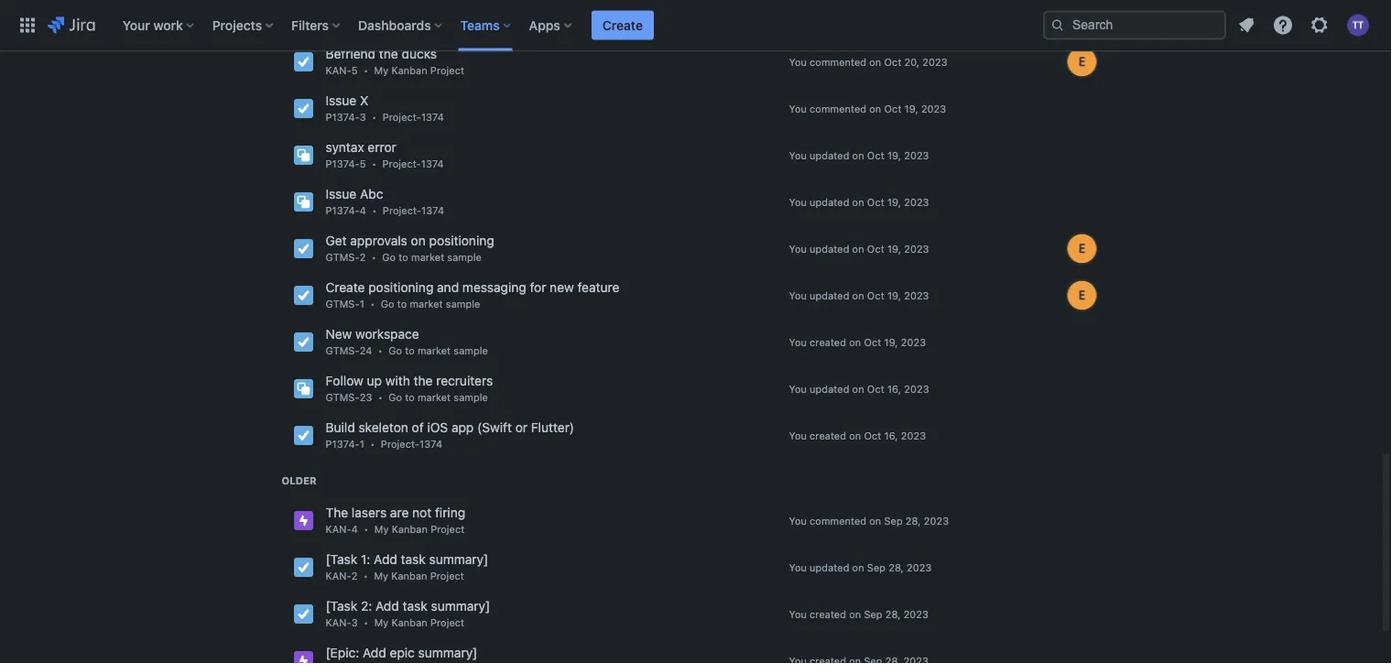 Task type: locate. For each thing, give the bounding box(es) containing it.
jira image
[[293, 97, 315, 119], [293, 144, 315, 166], [293, 238, 315, 260], [293, 284, 315, 306], [293, 331, 315, 353], [293, 378, 315, 400], [293, 510, 315, 532]]

positioning inside get approvals on positioning gtms-2 • go to market sample
[[429, 233, 494, 248]]

on
[[869, 56, 881, 68], [869, 102, 881, 114], [852, 149, 864, 161], [852, 196, 864, 208], [411, 233, 426, 248], [852, 243, 864, 254], [852, 289, 864, 301], [849, 336, 861, 348], [852, 383, 864, 395], [849, 429, 861, 441], [869, 515, 881, 527], [852, 561, 864, 573], [849, 608, 861, 620]]

issue for issue abc
[[326, 186, 356, 201]]

project inside befriend the ducks kan-5 • my kanban project
[[430, 64, 464, 76]]

2 vertical spatial summary]
[[418, 645, 478, 660]]

apps
[[529, 17, 560, 33]]

[task inside [task 2: add task summary] kan-3 • my kanban project
[[326, 598, 357, 613]]

19, for syntax error
[[887, 149, 901, 161]]

issue left the abc
[[326, 186, 356, 201]]

project inside the lasers are not firing kan-4 • my kanban project
[[431, 523, 465, 535]]

oct for market
[[864, 336, 881, 348]]

task down [task 1: add task summary] kan-2 • my kanban project
[[403, 598, 428, 613]]

the down dashboards
[[379, 46, 398, 61]]

kan-
[[326, 64, 351, 76], [326, 523, 351, 535], [326, 570, 351, 581], [326, 616, 351, 628]]

task inside [task 2: add task summary] kan-3 • my kanban project
[[403, 598, 428, 613]]

project- down error
[[382, 157, 421, 169]]

project for the lasers are not firing
[[431, 523, 465, 535]]

1
[[360, 298, 364, 309], [360, 438, 364, 450]]

on for issue abc
[[852, 196, 864, 208]]

project- for abc
[[383, 204, 421, 216]]

summary] inside [task 1: add task summary] kan-2 • my kanban project
[[429, 551, 488, 566]]

market up and
[[411, 251, 444, 263]]

kanban for 2:
[[392, 616, 428, 628]]

commented down you commented on oct 20, 2023 on the right top
[[810, 102, 867, 114]]

28, down you updated on sep 28, 2023
[[885, 608, 901, 620]]

[task 1: add task summary] kan-2 • my kanban project
[[326, 551, 488, 581]]

you
[[789, 56, 807, 68], [789, 102, 807, 114], [789, 149, 807, 161], [789, 196, 807, 208], [789, 243, 807, 254], [789, 289, 807, 301], [789, 336, 807, 348], [789, 383, 807, 395], [789, 429, 807, 441], [789, 515, 807, 527], [789, 561, 807, 573], [789, 608, 807, 620]]

2 gtms- from the top
[[326, 298, 360, 309]]

gtms- down new
[[326, 344, 360, 356]]

0 horizontal spatial 4
[[351, 523, 358, 535]]

kanban inside [task 2: add task summary] kan-3 • my kanban project
[[392, 616, 428, 628]]

3 jira image from the top
[[293, 424, 315, 446]]

add
[[374, 551, 397, 566], [376, 598, 399, 613], [363, 645, 386, 660]]

• inside get approvals on positioning gtms-2 • go to market sample
[[372, 251, 376, 263]]

2 down approvals
[[360, 251, 366, 263]]

5
[[351, 64, 358, 76], [360, 157, 366, 169]]

my
[[374, 64, 389, 76], [374, 523, 389, 535], [374, 570, 388, 581], [374, 616, 389, 628]]

on for new workspace
[[849, 336, 861, 348]]

3 commented from the top
[[810, 515, 867, 527]]

p1374- inside the issue abc p1374-4 • project-1374
[[326, 204, 360, 216]]

0 vertical spatial eloisefrancis23 image
[[1067, 47, 1097, 76]]

1 vertical spatial 4
[[351, 523, 358, 535]]

befriend the ducks kan-5 • my kanban project
[[326, 46, 464, 76]]

sample down recruiters
[[454, 391, 488, 403]]

5 you from the top
[[789, 243, 807, 254]]

4 jira image from the top
[[293, 556, 315, 578]]

jira image for get
[[293, 238, 315, 260]]

• down approvals
[[372, 251, 376, 263]]

2 vertical spatial sep
[[864, 608, 883, 620]]

6 jira image from the top
[[293, 378, 315, 400]]

go inside follow up with the recruiters gtms-23 • go to market sample
[[389, 391, 402, 403]]

1 vertical spatial commented
[[810, 102, 867, 114]]

jira image left the abc
[[293, 191, 315, 213]]

summary] right epic
[[418, 645, 478, 660]]

28, down you commented on sep 28, 2023
[[889, 561, 904, 573]]

new workspace gtms-24 • go to market sample
[[326, 326, 488, 356]]

positioning down get approvals on positioning gtms-2 • go to market sample
[[368, 279, 434, 294]]

2 kanban from the top
[[392, 523, 428, 535]]

2 you updated on oct 19, 2023 from the top
[[789, 196, 929, 208]]

1374 for error
[[421, 157, 444, 169]]

project- inside the issue abc p1374-4 • project-1374
[[383, 204, 421, 216]]

add inside button
[[363, 645, 386, 660]]

firing
[[435, 505, 465, 520]]

approvals
[[350, 233, 407, 248]]

go inside create positioning and messaging for new feature gtms-1 • go to market sample
[[381, 298, 394, 309]]

• down the abc
[[372, 204, 377, 216]]

4 inside the lasers are not firing kan-4 • my kanban project
[[351, 523, 358, 535]]

commented
[[810, 56, 867, 68], [810, 102, 867, 114], [810, 515, 867, 527]]

issue
[[326, 92, 356, 107], [326, 186, 356, 201]]

gtms- down get
[[326, 251, 360, 263]]

20,
[[905, 56, 920, 68]]

kanban inside [task 1: add task summary] kan-2 • my kanban project
[[391, 570, 427, 581]]

1 vertical spatial add
[[376, 598, 399, 613]]

1 vertical spatial 2
[[351, 570, 358, 581]]

project up [epic: add epic summary]
[[430, 616, 464, 628]]

2 updated from the top
[[810, 196, 849, 208]]

skeleton
[[359, 419, 408, 434]]

eloisefrancis23 image for befriend the ducks
[[1067, 47, 1097, 76]]

build skeleton of ios app (swift or flutter) p1374-1 • project-1374
[[326, 419, 574, 450]]

you commented on oct 19, 2023
[[789, 102, 946, 114]]

project down ducks
[[430, 64, 464, 76]]

task for 1:
[[401, 551, 426, 566]]

• down the befriend
[[364, 64, 368, 76]]

market up recruiters
[[418, 344, 451, 356]]

4 down lasers
[[351, 523, 358, 535]]

p1374-
[[326, 111, 360, 123], [326, 157, 360, 169], [326, 204, 360, 216], [326, 438, 360, 450]]

8 you from the top
[[789, 383, 807, 395]]

5 down the befriend
[[351, 64, 358, 76]]

1374
[[421, 111, 444, 123], [421, 157, 444, 169], [421, 204, 444, 216], [420, 438, 442, 450]]

project-
[[382, 111, 421, 123], [382, 157, 421, 169], [383, 204, 421, 216], [381, 438, 420, 450]]

• inside 'issue x p1374-3 • project-1374'
[[372, 111, 377, 123]]

2 p1374- from the top
[[326, 157, 360, 169]]

p1374- inside 'issue x p1374-3 • project-1374'
[[326, 111, 360, 123]]

1 you updated on oct 19, 2023 from the top
[[789, 149, 929, 161]]

to down approvals
[[399, 251, 408, 263]]

3 jira image from the top
[[293, 238, 315, 260]]

19, for issue abc
[[887, 196, 901, 208]]

project- up error
[[382, 111, 421, 123]]

my inside [task 1: add task summary] kan-2 • my kanban project
[[374, 570, 388, 581]]

1 vertical spatial summary]
[[431, 598, 490, 613]]

1 horizontal spatial 4
[[360, 204, 366, 216]]

kanban down ducks
[[391, 64, 427, 76]]

you for the lasers are not firing
[[789, 515, 807, 527]]

go down "workspace"
[[389, 344, 402, 356]]

2 issue from the top
[[326, 186, 356, 201]]

p1374- up syntax
[[326, 111, 360, 123]]

0 vertical spatial 2
[[360, 251, 366, 263]]

•
[[364, 64, 368, 76], [372, 111, 377, 123], [372, 157, 377, 169], [372, 204, 377, 216], [372, 251, 376, 263], [370, 298, 375, 309], [378, 344, 383, 356], [378, 391, 383, 403], [370, 438, 375, 450], [364, 523, 369, 535], [363, 570, 368, 581], [364, 616, 368, 628]]

sample inside get approvals on positioning gtms-2 • go to market sample
[[447, 251, 482, 263]]

4 updated from the top
[[810, 289, 849, 301]]

16, up you created on oct 16, 2023
[[887, 383, 901, 395]]

kanban for 1:
[[391, 570, 427, 581]]

you for [task 1: add task summary]
[[789, 561, 807, 573]]

created for build skeleton of ios app (swift or flutter)
[[810, 429, 846, 441]]

2 1 from the top
[[360, 438, 364, 450]]

0 vertical spatial 3
[[360, 111, 366, 123]]

syntax
[[326, 139, 364, 154]]

5 jira image from the top
[[293, 331, 315, 353]]

p1374- inside build skeleton of ios app (swift or flutter) p1374-1 • project-1374
[[326, 438, 360, 450]]

jira image down filters
[[293, 51, 315, 73]]

1374 inside the issue abc p1374-4 • project-1374
[[421, 204, 444, 216]]

your work
[[123, 17, 183, 33]]

to down the with
[[405, 391, 415, 403]]

[task 2: add task summary] kan-3 • my kanban project
[[326, 598, 490, 628]]

add inside [task 2: add task summary] kan-3 • my kanban project
[[376, 598, 399, 613]]

sep down you commented on sep 28, 2023
[[867, 561, 886, 573]]

to down "workspace"
[[405, 344, 415, 356]]

1 updated from the top
[[810, 149, 849, 161]]

0 vertical spatial issue
[[326, 92, 356, 107]]

4 my from the top
[[374, 616, 389, 628]]

on for create positioning and messaging for new feature
[[852, 289, 864, 301]]

oct for go
[[867, 243, 885, 254]]

issue inside 'issue x p1374-3 • project-1374'
[[326, 92, 356, 107]]

terry turtle link
[[274, 0, 1117, 38]]

1 horizontal spatial 3
[[360, 111, 366, 123]]

16, down you updated on oct 16, 2023
[[884, 429, 898, 441]]

4 kan- from the top
[[326, 616, 351, 628]]

my inside the lasers are not firing kan-4 • my kanban project
[[374, 523, 389, 535]]

sample
[[447, 251, 482, 263], [446, 298, 480, 309], [454, 344, 488, 356], [454, 391, 488, 403]]

5 updated from the top
[[810, 383, 849, 395]]

updated for create positioning and messaging for new feature
[[810, 289, 849, 301]]

1 vertical spatial 16,
[[884, 429, 898, 441]]

6 updated from the top
[[810, 561, 849, 573]]

eloisefrancis23 image down eloisefrancis23 image
[[1067, 281, 1097, 310]]

0 vertical spatial 1
[[360, 298, 364, 309]]

3 you updated on oct 19, 2023 from the top
[[789, 243, 929, 254]]

0 vertical spatial 4
[[360, 204, 366, 216]]

my up [task 2: add task summary] kan-3 • my kanban project
[[374, 570, 388, 581]]

0 vertical spatial sep
[[884, 515, 903, 527]]

p1374- up get
[[326, 204, 360, 216]]

add right 1:
[[374, 551, 397, 566]]

created down you updated on sep 28, 2023
[[810, 608, 846, 620]]

0 vertical spatial the
[[379, 46, 398, 61]]

for
[[530, 279, 546, 294]]

my for 2:
[[374, 616, 389, 628]]

0 vertical spatial summary]
[[429, 551, 488, 566]]

• inside build skeleton of ios app (swift or flutter) p1374-1 • project-1374
[[370, 438, 375, 450]]

p1374- inside syntax error p1374-5 • project-1374
[[326, 157, 360, 169]]

1 issue from the top
[[326, 92, 356, 107]]

1 vertical spatial the
[[414, 373, 433, 388]]

eloisefrancis23 image down search field
[[1067, 47, 1097, 76]]

or
[[515, 419, 528, 434]]

1 horizontal spatial 2
[[360, 251, 366, 263]]

2 vertical spatial add
[[363, 645, 386, 660]]

p1374- down syntax
[[326, 157, 360, 169]]

go down the with
[[389, 391, 402, 403]]

market
[[411, 251, 444, 263], [410, 298, 443, 309], [418, 344, 451, 356], [418, 391, 451, 403]]

2 [task from the top
[[326, 598, 357, 613]]

0 horizontal spatial 5
[[351, 64, 358, 76]]

3 kanban from the top
[[391, 570, 427, 581]]

to inside follow up with the recruiters gtms-23 • go to market sample
[[405, 391, 415, 403]]

Search field
[[1043, 11, 1226, 40]]

add inside [task 1: add task summary] kan-2 • my kanban project
[[374, 551, 397, 566]]

1374 down ios at the left of the page
[[420, 438, 442, 450]]

updated for get approvals on positioning
[[810, 243, 849, 254]]

create inside create positioning and messaging for new feature gtms-1 • go to market sample
[[326, 279, 365, 294]]

3 kan- from the top
[[326, 570, 351, 581]]

1374 inside build skeleton of ios app (swift or flutter) p1374-1 • project-1374
[[420, 438, 442, 450]]

created down you updated on oct 16, 2023
[[810, 429, 846, 441]]

1 vertical spatial sep
[[867, 561, 886, 573]]

you commented on sep 28, 2023
[[789, 515, 949, 527]]

new
[[326, 326, 352, 341]]

ios
[[427, 419, 448, 434]]

• down 1:
[[363, 570, 368, 581]]

with
[[385, 373, 410, 388]]

5 inside befriend the ducks kan-5 • my kanban project
[[351, 64, 358, 76]]

1 p1374- from the top
[[326, 111, 360, 123]]

• down the skeleton at the bottom left of page
[[370, 438, 375, 450]]

1 vertical spatial positioning
[[368, 279, 434, 294]]

1 vertical spatial issue
[[326, 186, 356, 201]]

3 inside [task 2: add task summary] kan-3 • my kanban project
[[351, 616, 358, 628]]

created
[[810, 336, 846, 348], [810, 429, 846, 441], [810, 608, 846, 620]]

jira image left 1:
[[293, 556, 315, 578]]

create button
[[592, 11, 654, 40]]

19, for create positioning and messaging for new feature
[[887, 289, 901, 301]]

7 you from the top
[[789, 336, 807, 348]]

filters
[[291, 17, 329, 33]]

1 inside build skeleton of ios app (swift or flutter) p1374-1 • project-1374
[[360, 438, 364, 450]]

2 vertical spatial 28,
[[885, 608, 901, 620]]

market down and
[[410, 298, 443, 309]]

3 you from the top
[[789, 149, 807, 161]]

create inside 'button'
[[603, 17, 643, 33]]

3 created from the top
[[810, 608, 846, 620]]

1 gtms- from the top
[[326, 251, 360, 263]]

gtms- inside create positioning and messaging for new feature gtms-1 • go to market sample
[[326, 298, 360, 309]]

0 horizontal spatial 2
[[351, 570, 358, 581]]

0 vertical spatial add
[[374, 551, 397, 566]]

eloisefrancis23 image
[[1067, 47, 1097, 76], [1067, 281, 1097, 310]]

project- inside 'issue x p1374-3 • project-1374'
[[382, 111, 421, 123]]

oct
[[884, 56, 902, 68], [884, 102, 902, 114], [867, 149, 885, 161], [867, 196, 885, 208], [867, 243, 885, 254], [867, 289, 885, 301], [864, 336, 881, 348], [867, 383, 885, 395], [864, 429, 881, 441]]

project inside [task 1: add task summary] kan-2 • my kanban project
[[430, 570, 464, 581]]

project for [task 2: add task summary]
[[430, 616, 464, 628]]

the
[[379, 46, 398, 61], [414, 373, 433, 388]]

kan- inside [task 2: add task summary] kan-3 • my kanban project
[[326, 616, 351, 628]]

on inside get approvals on positioning gtms-2 • go to market sample
[[411, 233, 426, 248]]

kanban inside the lasers are not firing kan-4 • my kanban project
[[392, 523, 428, 535]]

2023 for syntax error
[[904, 149, 929, 161]]

project- down the skeleton at the bottom left of page
[[381, 438, 420, 450]]

kanban up [task 2: add task summary] kan-3 • my kanban project
[[391, 570, 427, 581]]

you updated on oct 19, 2023
[[789, 149, 929, 161], [789, 196, 929, 208], [789, 243, 929, 254], [789, 289, 929, 301]]

jira image for the
[[293, 510, 315, 532]]

your
[[123, 17, 150, 33]]

summary]
[[429, 551, 488, 566], [431, 598, 490, 613], [418, 645, 478, 660]]

summary] down [task 1: add task summary] kan-2 • my kanban project
[[431, 598, 490, 613]]

gtms- inside follow up with the recruiters gtms-23 • go to market sample
[[326, 391, 360, 403]]

11 you from the top
[[789, 561, 807, 573]]

1 created from the top
[[810, 336, 846, 348]]

summary] down firing
[[429, 551, 488, 566]]

commented for befriend the ducks
[[810, 56, 867, 68]]

create for create
[[603, 17, 643, 33]]

2023 for the lasers are not firing
[[924, 515, 949, 527]]

you updated on oct 19, 2023 for create positioning and messaging for new feature
[[789, 289, 929, 301]]

• right 23
[[378, 391, 383, 403]]

0 vertical spatial create
[[603, 17, 643, 33]]

0 horizontal spatial create
[[326, 279, 365, 294]]

2 commented from the top
[[810, 102, 867, 114]]

4 you updated on oct 19, 2023 from the top
[[789, 289, 929, 301]]

are
[[390, 505, 409, 520]]

p1374- for issue x
[[326, 111, 360, 123]]

go inside get approvals on positioning gtms-2 • go to market sample
[[382, 251, 396, 263]]

p1374- down build
[[326, 438, 360, 450]]

gtms- down follow
[[326, 391, 360, 403]]

project
[[430, 64, 464, 76], [431, 523, 465, 535], [430, 570, 464, 581], [430, 616, 464, 628]]

1 horizontal spatial 5
[[360, 157, 366, 169]]

2023 for [task 1: add task summary]
[[907, 561, 932, 573]]

0 vertical spatial commented
[[810, 56, 867, 68]]

the right the with
[[414, 373, 433, 388]]

issue left x
[[326, 92, 356, 107]]

12 you from the top
[[789, 608, 807, 620]]

2 jira image from the top
[[293, 191, 315, 213]]

7 jira image from the top
[[293, 510, 315, 532]]

to up "workspace"
[[397, 298, 407, 309]]

positioning inside create positioning and messaging for new feature gtms-1 • go to market sample
[[368, 279, 434, 294]]

kan- inside [task 1: add task summary] kan-2 • my kanban project
[[326, 570, 351, 581]]

1 vertical spatial [task
[[326, 598, 357, 613]]

gtms- inside get approvals on positioning gtms-2 • go to market sample
[[326, 251, 360, 263]]

0 horizontal spatial 3
[[351, 616, 358, 628]]

2 down lasers
[[351, 570, 358, 581]]

1 1 from the top
[[360, 298, 364, 309]]

my inside [task 2: add task summary] kan-3 • my kanban project
[[374, 616, 389, 628]]

kanban up epic
[[392, 616, 428, 628]]

jira image
[[48, 14, 95, 36], [48, 14, 95, 36]]

4 down the abc
[[360, 204, 366, 216]]

0 vertical spatial 5
[[351, 64, 358, 76]]

2023 for befriend the ducks
[[923, 56, 948, 68]]

[epic: add epic summary]
[[326, 645, 478, 660]]

2 eloisefrancis23 image from the top
[[1067, 281, 1097, 310]]

primary element
[[11, 0, 1043, 51]]

5 down syntax
[[360, 157, 366, 169]]

go
[[382, 251, 396, 263], [381, 298, 394, 309], [389, 344, 402, 356], [389, 391, 402, 403]]

5 jira image from the top
[[293, 603, 315, 625]]

project up [task 2: add task summary] kan-3 • my kanban project
[[430, 570, 464, 581]]

1 vertical spatial task
[[403, 598, 428, 613]]

to
[[399, 251, 408, 263], [397, 298, 407, 309], [405, 344, 415, 356], [405, 391, 415, 403]]

jira image for issue
[[293, 97, 315, 119]]

projects button
[[207, 11, 280, 40]]

you for new workspace
[[789, 336, 807, 348]]

market up ios at the left of the page
[[418, 391, 451, 403]]

project for [task 1: add task summary]
[[430, 570, 464, 581]]

0 horizontal spatial the
[[379, 46, 398, 61]]

[task left 2:
[[326, 598, 357, 613]]

2 vertical spatial created
[[810, 608, 846, 620]]

1 vertical spatial 3
[[351, 616, 358, 628]]

1374 up syntax error p1374-5 • project-1374
[[421, 111, 444, 123]]

3 up "[epic:"
[[351, 616, 358, 628]]

9 you from the top
[[789, 429, 807, 441]]

issue x p1374-3 • project-1374
[[326, 92, 444, 123]]

• inside [task 1: add task summary] kan-2 • my kanban project
[[363, 570, 368, 581]]

kan- inside the lasers are not firing kan-4 • my kanban project
[[326, 523, 351, 535]]

1 you from the top
[[789, 56, 807, 68]]

• up "workspace"
[[370, 298, 375, 309]]

oct for gtms-
[[867, 289, 885, 301]]

banner containing your work
[[0, 0, 1391, 51]]

flutter)
[[531, 419, 574, 434]]

1374 up the issue abc p1374-4 • project-1374
[[421, 157, 444, 169]]

[task inside [task 1: add task summary] kan-2 • my kanban project
[[326, 551, 357, 566]]

• down error
[[372, 157, 377, 169]]

positioning
[[429, 233, 494, 248], [368, 279, 434, 294]]

0 vertical spatial [task
[[326, 551, 357, 566]]

banner
[[0, 0, 1391, 51]]

28, up you updated on sep 28, 2023
[[906, 515, 921, 527]]

add right 2:
[[376, 598, 399, 613]]

kanban
[[391, 64, 427, 76], [392, 523, 428, 535], [391, 570, 427, 581], [392, 616, 428, 628]]

1 jira image from the top
[[293, 97, 315, 119]]

jira image for issue abc
[[293, 191, 315, 213]]

project inside [task 2: add task summary] kan-3 • my kanban project
[[430, 616, 464, 628]]

go up "workspace"
[[381, 298, 394, 309]]

1 commented from the top
[[810, 56, 867, 68]]

1 vertical spatial created
[[810, 429, 846, 441]]

1 my from the top
[[374, 64, 389, 76]]

0 vertical spatial task
[[401, 551, 426, 566]]

1 jira image from the top
[[293, 51, 315, 73]]

1 vertical spatial eloisefrancis23 image
[[1067, 281, 1097, 310]]

• inside create positioning and messaging for new feature gtms-1 • go to market sample
[[370, 298, 375, 309]]

1 kanban from the top
[[391, 64, 427, 76]]

feature
[[578, 279, 619, 294]]

1 [task from the top
[[326, 551, 357, 566]]

summary] inside [task 2: add task summary] kan-3 • my kanban project
[[431, 598, 490, 613]]

1 down the skeleton at the bottom left of page
[[360, 438, 364, 450]]

go down approvals
[[382, 251, 396, 263]]

3 down x
[[360, 111, 366, 123]]

1374 inside 'issue x p1374-3 • project-1374'
[[421, 111, 444, 123]]

apps button
[[524, 11, 579, 40]]

19, for new workspace
[[884, 336, 898, 348]]

• inside the lasers are not firing kan-4 • my kanban project
[[364, 523, 369, 535]]

project- down the abc
[[383, 204, 421, 216]]

my for lasers
[[374, 523, 389, 535]]

1 vertical spatial 28,
[[889, 561, 904, 573]]

project- inside syntax error p1374-5 • project-1374
[[382, 157, 421, 169]]

jira image for new
[[293, 331, 315, 353]]

4 p1374- from the top
[[326, 438, 360, 450]]

sep
[[884, 515, 903, 527], [867, 561, 886, 573], [864, 608, 883, 620]]

2
[[360, 251, 366, 263], [351, 570, 358, 581]]

jira image for [task 1: add task summary]
[[293, 556, 315, 578]]

you for issue x
[[789, 102, 807, 114]]

jira image for syntax
[[293, 144, 315, 166]]

commented up you updated on sep 28, 2023
[[810, 515, 867, 527]]

1 vertical spatial 5
[[360, 157, 366, 169]]

to inside create positioning and messaging for new feature gtms-1 • go to market sample
[[397, 298, 407, 309]]

task down the lasers are not firing kan-4 • my kanban project
[[401, 551, 426, 566]]

my up [epic: add epic summary]
[[374, 616, 389, 628]]

project down firing
[[431, 523, 465, 535]]

1 horizontal spatial the
[[414, 373, 433, 388]]

16,
[[887, 383, 901, 395], [884, 429, 898, 441]]

3 my from the top
[[374, 570, 388, 581]]

1 vertical spatial 1
[[360, 438, 364, 450]]

sample down and
[[446, 298, 480, 309]]

sample inside create positioning and messaging for new feature gtms-1 • go to market sample
[[446, 298, 480, 309]]

commented up you commented on oct 19, 2023
[[810, 56, 867, 68]]

jira image left "[epic:"
[[293, 650, 315, 663]]

1 horizontal spatial create
[[603, 17, 643, 33]]

0 vertical spatial created
[[810, 336, 846, 348]]

4 you from the top
[[789, 196, 807, 208]]

• inside befriend the ducks kan-5 • my kanban project
[[364, 64, 368, 76]]

16, for build skeleton of ios app (swift or flutter)
[[884, 429, 898, 441]]

6 jira image from the top
[[293, 650, 315, 663]]

task
[[401, 551, 426, 566], [403, 598, 428, 613]]

0 vertical spatial 28,
[[906, 515, 921, 527]]

2023
[[923, 56, 948, 68], [921, 102, 946, 114], [904, 149, 929, 161], [904, 196, 929, 208], [904, 243, 929, 254], [904, 289, 929, 301], [901, 336, 926, 348], [904, 383, 929, 395], [901, 429, 926, 441], [924, 515, 949, 527], [907, 561, 932, 573], [904, 608, 929, 620]]

jira image
[[293, 51, 315, 73], [293, 191, 315, 213], [293, 424, 315, 446], [293, 556, 315, 578], [293, 603, 315, 625], [293, 650, 315, 663]]

• right the 24
[[378, 344, 383, 356]]

1 kan- from the top
[[326, 64, 351, 76]]

2 created from the top
[[810, 429, 846, 441]]

4
[[360, 204, 366, 216], [351, 523, 358, 535]]

of
[[412, 419, 424, 434]]

created up you updated on oct 16, 2023
[[810, 336, 846, 348]]

jira image left build
[[293, 424, 315, 446]]

project- for error
[[382, 157, 421, 169]]

2023 for issue abc
[[904, 196, 929, 208]]

the inside follow up with the recruiters gtms-23 • go to market sample
[[414, 373, 433, 388]]

• down lasers
[[364, 523, 369, 535]]

gtms- up new
[[326, 298, 360, 309]]

new
[[550, 279, 574, 294]]

up
[[367, 373, 382, 388]]

0 vertical spatial 16,
[[887, 383, 901, 395]]

help image
[[1272, 14, 1294, 36]]

my down the befriend
[[374, 64, 389, 76]]

sep up you updated on sep 28, 2023
[[884, 515, 903, 527]]

updated for [task 1: add task summary]
[[810, 561, 849, 573]]

0 vertical spatial positioning
[[429, 233, 494, 248]]

2 you from the top
[[789, 102, 807, 114]]

oct for •
[[867, 383, 885, 395]]

1374 inside syntax error p1374-5 • project-1374
[[421, 157, 444, 169]]

search image
[[1051, 18, 1065, 33]]

positioning up and
[[429, 233, 494, 248]]

1 inside create positioning and messaging for new feature gtms-1 • go to market sample
[[360, 298, 364, 309]]

2 jira image from the top
[[293, 144, 315, 166]]

create up new
[[326, 279, 365, 294]]

to inside "new workspace gtms-24 • go to market sample"
[[405, 344, 415, 356]]

sample up recruiters
[[454, 344, 488, 356]]

[task left 1:
[[326, 551, 357, 566]]

2023 for new workspace
[[901, 336, 926, 348]]

task inside [task 1: add task summary] kan-2 • my kanban project
[[401, 551, 426, 566]]

10 you from the top
[[789, 515, 807, 527]]

1 eloisefrancis23 image from the top
[[1067, 47, 1097, 76]]

add left epic
[[363, 645, 386, 660]]

commented for issue x
[[810, 102, 867, 114]]

3 gtms- from the top
[[326, 344, 360, 356]]

6 you from the top
[[789, 289, 807, 301]]

4 jira image from the top
[[293, 284, 315, 306]]

28,
[[906, 515, 921, 527], [889, 561, 904, 573], [885, 608, 901, 620]]

• up error
[[372, 111, 377, 123]]

issue abc p1374-4 • project-1374
[[326, 186, 444, 216]]

2 vertical spatial commented
[[810, 515, 867, 527]]

2023 for [task 2: add task summary]
[[904, 608, 929, 620]]

• down 2:
[[364, 616, 368, 628]]

4 kanban from the top
[[392, 616, 428, 628]]

[task
[[326, 551, 357, 566], [326, 598, 357, 613]]

2 my from the top
[[374, 523, 389, 535]]

3 updated from the top
[[810, 243, 849, 254]]

jira image for befriend the ducks
[[293, 51, 315, 73]]

my down lasers
[[374, 523, 389, 535]]

4 gtms- from the top
[[326, 391, 360, 403]]

issue inside the issue abc p1374-4 • project-1374
[[326, 186, 356, 201]]

on for befriend the ducks
[[869, 56, 881, 68]]

oct for flutter)
[[864, 429, 881, 441]]

3 p1374- from the top
[[326, 204, 360, 216]]

2 kan- from the top
[[326, 523, 351, 535]]

kan- inside befriend the ducks kan-5 • my kanban project
[[326, 64, 351, 76]]

1374 up get approvals on positioning gtms-2 • go to market sample
[[421, 204, 444, 216]]

1 vertical spatial create
[[326, 279, 365, 294]]



Task type: vqa. For each thing, say whether or not it's contained in the screenshot.
1st VIEW from the top of the page
no



Task type: describe. For each thing, give the bounding box(es) containing it.
add for 1:
[[374, 551, 397, 566]]

gtms- inside "new workspace gtms-24 • go to market sample"
[[326, 344, 360, 356]]

dashboards
[[358, 17, 431, 33]]

28, for [task 2: add task summary]
[[885, 608, 901, 620]]

1374 for abc
[[421, 204, 444, 216]]

[epic: add epic summary] link
[[274, 637, 1117, 663]]

jira image for [task 2: add task summary]
[[293, 603, 315, 625]]

16, for follow up with the recruiters
[[887, 383, 901, 395]]

to inside get approvals on positioning gtms-2 • go to market sample
[[399, 251, 408, 263]]

you for build skeleton of ios app (swift or flutter)
[[789, 429, 807, 441]]

market inside "new workspace gtms-24 • go to market sample"
[[418, 344, 451, 356]]

2023 for get approvals on positioning
[[904, 243, 929, 254]]

[epic: add epic summary] button
[[274, 637, 1117, 663]]

sep for [task 2: add task summary]
[[864, 608, 883, 620]]

[task for [task 1: add task summary]
[[326, 551, 357, 566]]

created for [task 2: add task summary]
[[810, 608, 846, 620]]

kanban inside befriend the ducks kan-5 • my kanban project
[[391, 64, 427, 76]]

not
[[412, 505, 432, 520]]

the
[[326, 505, 348, 520]]

create positioning and messaging for new feature gtms-1 • go to market sample
[[326, 279, 619, 309]]

1374 for x
[[421, 111, 444, 123]]

the inside befriend the ducks kan-5 • my kanban project
[[379, 46, 398, 61]]

kan- for [task 2: add task summary]
[[326, 616, 351, 628]]

error
[[368, 139, 396, 154]]

you updated on oct 19, 2023 for get approvals on positioning
[[789, 243, 929, 254]]

syntax error p1374-5 • project-1374
[[326, 139, 444, 169]]

ducks
[[402, 46, 437, 61]]

summary] for [task 2: add task summary]
[[431, 598, 490, 613]]

p1374- for syntax error
[[326, 157, 360, 169]]

updated for syntax error
[[810, 149, 849, 161]]

kan- for [task 1: add task summary]
[[326, 570, 351, 581]]

you updated on oct 19, 2023 for syntax error
[[789, 149, 929, 161]]

jira image for build skeleton of ios app (swift or flutter)
[[293, 424, 315, 446]]

lasers
[[352, 505, 387, 520]]

created for new workspace
[[810, 336, 846, 348]]

kan- for the lasers are not firing
[[326, 523, 351, 535]]

jira image for follow
[[293, 378, 315, 400]]

terry
[[326, 17, 350, 29]]

(swift
[[477, 419, 512, 434]]

you commented on oct 20, 2023
[[789, 56, 948, 68]]

you updated on oct 16, 2023
[[789, 383, 929, 395]]

get approvals on positioning gtms-2 • go to market sample
[[326, 233, 494, 263]]

older
[[282, 475, 317, 487]]

summary] for [task 1: add task summary]
[[429, 551, 488, 566]]

appswitcher icon image
[[16, 14, 38, 36]]

eloisefrancis23 image
[[1067, 234, 1097, 263]]

you updated on oct 19, 2023 for issue abc
[[789, 196, 929, 208]]

on for [task 2: add task summary]
[[849, 608, 861, 620]]

4 inside the issue abc p1374-4 • project-1374
[[360, 204, 366, 216]]

dashboards button
[[353, 11, 449, 40]]

notifications image
[[1236, 14, 1258, 36]]

market inside get approvals on positioning gtms-2 • go to market sample
[[411, 251, 444, 263]]

the lasers are not firing kan-4 • my kanban project
[[326, 505, 465, 535]]

2023 for follow up with the recruiters
[[904, 383, 929, 395]]

abc
[[360, 186, 383, 201]]

you updated on sep 28, 2023
[[789, 561, 932, 573]]

add for 2:
[[376, 598, 399, 613]]

p1374- for issue abc
[[326, 204, 360, 216]]

updated for follow up with the recruiters
[[810, 383, 849, 395]]

terry turtle button
[[274, 0, 1117, 38]]

messaging
[[462, 279, 526, 294]]

build
[[326, 419, 355, 434]]

on for syntax error
[[852, 149, 864, 161]]

my inside befriend the ducks kan-5 • my kanban project
[[374, 64, 389, 76]]

project- for x
[[382, 111, 421, 123]]

market inside follow up with the recruiters gtms-23 • go to market sample
[[418, 391, 451, 403]]

2023 for issue x
[[921, 102, 946, 114]]

on for issue x
[[869, 102, 881, 114]]

1:
[[361, 551, 370, 566]]

you created on sep 28, 2023
[[789, 608, 929, 620]]

commented for the lasers are not firing
[[810, 515, 867, 527]]

turtle
[[353, 17, 381, 29]]

task for 2:
[[403, 598, 428, 613]]

you for issue abc
[[789, 196, 807, 208]]

you for follow up with the recruiters
[[789, 383, 807, 395]]

eloisefrancis23 image for create positioning and messaging for new feature
[[1067, 281, 1097, 310]]

sep for [task 1: add task summary]
[[867, 561, 886, 573]]

on for build skeleton of ios app (swift or flutter)
[[849, 429, 861, 441]]

3 inside 'issue x p1374-3 • project-1374'
[[360, 111, 366, 123]]

recruiters
[[436, 373, 493, 388]]

terry turtle
[[326, 17, 381, 29]]

28, for the lasers are not firing
[[906, 515, 921, 527]]

• inside follow up with the recruiters gtms-23 • go to market sample
[[378, 391, 383, 403]]

you created on oct 16, 2023
[[789, 429, 926, 441]]

2023 for create positioning and messaging for new feature
[[904, 289, 929, 301]]

you created on oct 19, 2023
[[789, 336, 926, 348]]

2 inside [task 1: add task summary] kan-2 • my kanban project
[[351, 570, 358, 581]]

work
[[153, 17, 183, 33]]

app
[[452, 419, 474, 434]]

• inside syntax error p1374-5 • project-1374
[[372, 157, 377, 169]]

2:
[[361, 598, 372, 613]]

go inside "new workspace gtms-24 • go to market sample"
[[389, 344, 402, 356]]

19, for issue x
[[905, 102, 918, 114]]

sep for the lasers are not firing
[[884, 515, 903, 527]]

oct for kanban
[[884, 56, 902, 68]]

sample inside "new workspace gtms-24 • go to market sample"
[[454, 344, 488, 356]]

• inside [task 2: add task summary] kan-3 • my kanban project
[[364, 616, 368, 628]]

on for follow up with the recruiters
[[852, 383, 864, 395]]

on for the lasers are not firing
[[869, 515, 881, 527]]

on for get approvals on positioning
[[852, 243, 864, 254]]

you for befriend the ducks
[[789, 56, 807, 68]]

project- inside build skeleton of ios app (swift or flutter) p1374-1 • project-1374
[[381, 438, 420, 450]]

follow
[[326, 373, 363, 388]]

get
[[326, 233, 347, 248]]

filters button
[[286, 11, 347, 40]]

your profile and settings image
[[1347, 14, 1369, 36]]

issue for issue x
[[326, 92, 356, 107]]

my for 1:
[[374, 570, 388, 581]]

you for get approvals on positioning
[[789, 243, 807, 254]]

you for [task 2: add task summary]
[[789, 608, 807, 620]]

teams button
[[455, 11, 518, 40]]

you for create positioning and messaging for new feature
[[789, 289, 807, 301]]

updated for issue abc
[[810, 196, 849, 208]]

[epic:
[[326, 645, 359, 660]]

[task for [task 2: add task summary]
[[326, 598, 357, 613]]

kanban for lasers
[[392, 523, 428, 535]]

settings image
[[1309, 14, 1331, 36]]

you for syntax error
[[789, 149, 807, 161]]

• inside the issue abc p1374-4 • project-1374
[[372, 204, 377, 216]]

• inside "new workspace gtms-24 • go to market sample"
[[378, 344, 383, 356]]

befriend
[[326, 46, 376, 61]]

teams
[[460, 17, 500, 33]]

23
[[360, 391, 372, 403]]

confluence image
[[293, 4, 315, 26]]

your work button
[[117, 11, 201, 40]]

5 inside syntax error p1374-5 • project-1374
[[360, 157, 366, 169]]

2 inside get approvals on positioning gtms-2 • go to market sample
[[360, 251, 366, 263]]

summary] inside button
[[418, 645, 478, 660]]

jira image for create
[[293, 284, 315, 306]]

workspace
[[355, 326, 419, 341]]

market inside create positioning and messaging for new feature gtms-1 • go to market sample
[[410, 298, 443, 309]]

projects
[[212, 17, 262, 33]]

sample inside follow up with the recruiters gtms-23 • go to market sample
[[454, 391, 488, 403]]

24
[[360, 344, 372, 356]]

create for create positioning and messaging for new feature gtms-1 • go to market sample
[[326, 279, 365, 294]]

jira image inside [epic: add epic summary] button
[[293, 650, 315, 663]]

2023 for build skeleton of ios app (swift or flutter)
[[901, 429, 926, 441]]

follow up with the recruiters gtms-23 • go to market sample
[[326, 373, 493, 403]]

epic
[[390, 645, 415, 660]]

x
[[360, 92, 368, 107]]

and
[[437, 279, 459, 294]]



